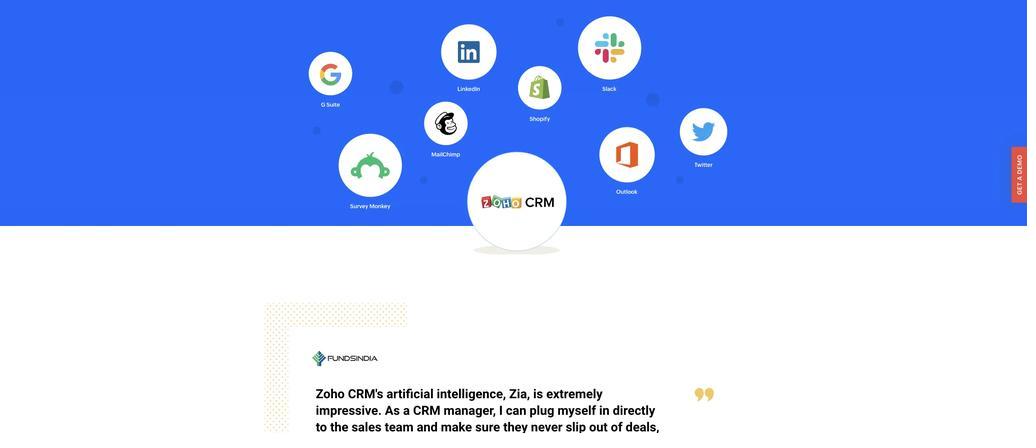 Task type: locate. For each thing, give the bounding box(es) containing it.
directly
[[613, 403, 655, 418]]

plug
[[530, 403, 554, 418]]

a
[[1016, 176, 1023, 181]]

crm's
[[348, 387, 383, 402]]

get a demo
[[1016, 155, 1023, 195]]

intelligence,
[[437, 387, 506, 402]]

i
[[499, 403, 503, 418]]

crm
[[413, 403, 440, 418]]

zoho
[[316, 387, 345, 402]]

zia,
[[509, 387, 530, 402]]

get
[[1016, 182, 1023, 195]]

and
[[417, 420, 438, 433]]

never
[[531, 420, 563, 433]]

demo
[[1016, 155, 1023, 175]]

make
[[441, 420, 472, 433]]

as
[[385, 403, 400, 418]]

slip
[[566, 420, 586, 433]]

sales
[[352, 420, 382, 433]]

impressive.
[[316, 403, 382, 418]]

can
[[506, 403, 526, 418]]



Task type: describe. For each thing, give the bounding box(es) containing it.
the
[[330, 420, 348, 433]]

zoho crm's artificial intelligence, zia, is extremely impressive. as a crm manager, i can plug myself in directly to the sales team and make sure they never slip out of deal
[[316, 387, 659, 433]]

get a demo link
[[1011, 147, 1027, 203]]

is
[[533, 387, 543, 402]]

in
[[599, 403, 610, 418]]

of
[[611, 420, 623, 433]]

extremely
[[546, 387, 603, 402]]

a
[[403, 403, 410, 418]]

to
[[316, 420, 327, 433]]

manager,
[[444, 403, 496, 418]]

they
[[503, 420, 528, 433]]

team
[[385, 420, 414, 433]]

out
[[589, 420, 608, 433]]

myself
[[557, 403, 596, 418]]

sure
[[475, 420, 500, 433]]

artificial
[[386, 387, 434, 402]]



Task type: vqa. For each thing, say whether or not it's contained in the screenshot.
never
yes



